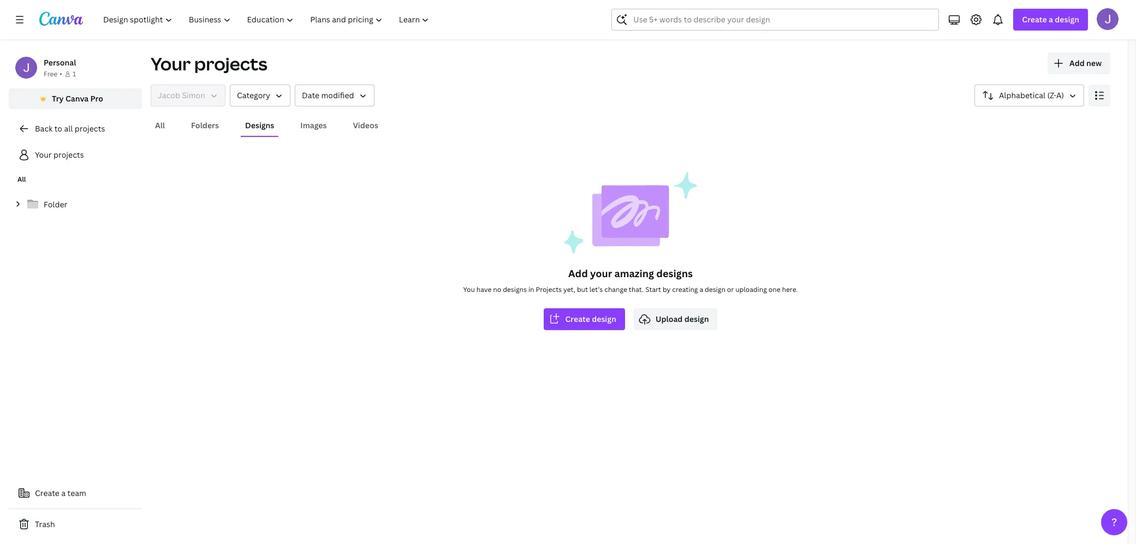 Task type: locate. For each thing, give the bounding box(es) containing it.
design left or
[[705, 285, 725, 294]]

personal
[[44, 57, 76, 68]]

folder
[[44, 199, 67, 210]]

Category button
[[230, 85, 290, 106]]

all
[[155, 120, 165, 130], [17, 175, 26, 184]]

add for your
[[568, 267, 588, 280]]

2 vertical spatial a
[[61, 488, 66, 498]]

design down "let's" on the bottom of page
[[592, 314, 616, 324]]

1 horizontal spatial add
[[1069, 58, 1085, 68]]

1 vertical spatial a
[[700, 285, 703, 294]]

have
[[476, 285, 492, 294]]

1 horizontal spatial your projects
[[151, 52, 267, 75]]

0 vertical spatial projects
[[194, 52, 267, 75]]

all
[[64, 123, 73, 134]]

2 horizontal spatial create
[[1022, 14, 1047, 25]]

•
[[60, 69, 62, 79]]

try canva pro button
[[9, 88, 142, 109]]

your
[[151, 52, 191, 75], [35, 150, 52, 160]]

a inside button
[[61, 488, 66, 498]]

add new
[[1069, 58, 1102, 68]]

your down back
[[35, 150, 52, 160]]

1 vertical spatial add
[[568, 267, 588, 280]]

projects down all
[[54, 150, 84, 160]]

create inside dropdown button
[[1022, 14, 1047, 25]]

1 vertical spatial your
[[35, 150, 52, 160]]

0 vertical spatial a
[[1049, 14, 1053, 25]]

1 horizontal spatial all
[[155, 120, 165, 130]]

create a team
[[35, 488, 86, 498]]

2 vertical spatial create
[[35, 488, 59, 498]]

your projects up simon
[[151, 52, 267, 75]]

folders button
[[187, 115, 223, 136]]

a left team
[[61, 488, 66, 498]]

your projects
[[151, 52, 267, 75], [35, 150, 84, 160]]

0 horizontal spatial a
[[61, 488, 66, 498]]

add new button
[[1048, 52, 1110, 74]]

your projects link
[[9, 144, 142, 166]]

videos button
[[349, 115, 383, 136]]

no
[[493, 285, 501, 294]]

0 horizontal spatial your projects
[[35, 150, 84, 160]]

images button
[[296, 115, 331, 136]]

2 horizontal spatial a
[[1049, 14, 1053, 25]]

1 horizontal spatial designs
[[656, 267, 693, 280]]

create
[[1022, 14, 1047, 25], [565, 314, 590, 324], [35, 488, 59, 498]]

design left 'jacob simon' image
[[1055, 14, 1079, 25]]

design inside create design button
[[592, 314, 616, 324]]

design inside upload design button
[[684, 314, 709, 324]]

one
[[769, 285, 780, 294]]

add your amazing designs you have no designs in projects yet, but let's change that. start by creating a design or uploading one here.
[[463, 267, 798, 294]]

1 vertical spatial projects
[[75, 123, 105, 134]]

yet,
[[563, 285, 575, 294]]

create for create a design
[[1022, 14, 1047, 25]]

projects
[[536, 285, 562, 294]]

0 horizontal spatial your
[[35, 150, 52, 160]]

None search field
[[612, 9, 939, 31]]

category
[[237, 90, 270, 100]]

1 vertical spatial your projects
[[35, 150, 84, 160]]

projects
[[194, 52, 267, 75], [75, 123, 105, 134], [54, 150, 84, 160]]

1 vertical spatial create
[[565, 314, 590, 324]]

0 vertical spatial add
[[1069, 58, 1085, 68]]

or
[[727, 285, 734, 294]]

projects inside back to all projects 'link'
[[75, 123, 105, 134]]

0 vertical spatial your projects
[[151, 52, 267, 75]]

but
[[577, 285, 588, 294]]

to
[[54, 123, 62, 134]]

let's
[[589, 285, 603, 294]]

add
[[1069, 58, 1085, 68], [568, 267, 588, 280]]

in
[[528, 285, 534, 294]]

a
[[1049, 14, 1053, 25], [700, 285, 703, 294], [61, 488, 66, 498]]

upload design button
[[634, 308, 718, 330]]

design
[[1055, 14, 1079, 25], [705, 285, 725, 294], [592, 314, 616, 324], [684, 314, 709, 324]]

alphabetical
[[999, 90, 1045, 100]]

0 vertical spatial all
[[155, 120, 165, 130]]

canva
[[65, 93, 89, 104]]

designs
[[656, 267, 693, 280], [503, 285, 527, 294]]

projects up category
[[194, 52, 267, 75]]

folders
[[191, 120, 219, 130]]

design right upload
[[684, 314, 709, 324]]

0 horizontal spatial all
[[17, 175, 26, 184]]

2 vertical spatial projects
[[54, 150, 84, 160]]

0 horizontal spatial create
[[35, 488, 59, 498]]

create design button
[[543, 308, 625, 330]]

1 horizontal spatial your
[[151, 52, 191, 75]]

designs left in
[[503, 285, 527, 294]]

designs up by
[[656, 267, 693, 280]]

1 horizontal spatial create
[[565, 314, 590, 324]]

images
[[300, 120, 327, 130]]

your up jacob
[[151, 52, 191, 75]]

your projects down 'to'
[[35, 150, 84, 160]]

here.
[[782, 285, 798, 294]]

create design
[[565, 314, 616, 324]]

0 horizontal spatial add
[[568, 267, 588, 280]]

back to all projects link
[[9, 118, 142, 140]]

add left new
[[1069, 58, 1085, 68]]

upload design
[[656, 314, 709, 324]]

a inside dropdown button
[[1049, 14, 1053, 25]]

1 horizontal spatial a
[[700, 285, 703, 294]]

create for create a team
[[35, 488, 59, 498]]

1
[[73, 69, 76, 79]]

add inside add your amazing designs you have no designs in projects yet, but let's change that. start by creating a design or uploading one here.
[[568, 267, 588, 280]]

trash link
[[9, 514, 142, 536]]

0 horizontal spatial designs
[[503, 285, 527, 294]]

simon
[[182, 90, 205, 100]]

add inside 'dropdown button'
[[1069, 58, 1085, 68]]

a inside add your amazing designs you have no designs in projects yet, but let's change that. start by creating a design or uploading one here.
[[700, 285, 703, 294]]

0 vertical spatial create
[[1022, 14, 1047, 25]]

a right creating
[[700, 285, 703, 294]]

add up but at the bottom of page
[[568, 267, 588, 280]]

by
[[663, 285, 671, 294]]

0 vertical spatial designs
[[656, 267, 693, 280]]

1 vertical spatial designs
[[503, 285, 527, 294]]

0 vertical spatial your
[[151, 52, 191, 75]]

projects right all
[[75, 123, 105, 134]]

a up add new 'dropdown button'
[[1049, 14, 1053, 25]]

try canva pro
[[52, 93, 103, 104]]

1 vertical spatial all
[[17, 175, 26, 184]]

a for team
[[61, 488, 66, 498]]

change
[[604, 285, 627, 294]]



Task type: vqa. For each thing, say whether or not it's contained in the screenshot.
Topic image
no



Task type: describe. For each thing, give the bounding box(es) containing it.
jacob simon image
[[1097, 8, 1119, 30]]

start
[[645, 285, 661, 294]]

free •
[[44, 69, 62, 79]]

modified
[[321, 90, 354, 100]]

create a team button
[[9, 483, 142, 504]]

create a design
[[1022, 14, 1079, 25]]

back to all projects
[[35, 123, 105, 134]]

that.
[[629, 285, 644, 294]]

uploading
[[735, 285, 767, 294]]

your
[[590, 267, 612, 280]]

Owner button
[[151, 85, 225, 106]]

date
[[302, 90, 319, 100]]

amazing
[[614, 267, 654, 280]]

Date modified button
[[295, 85, 374, 106]]

top level navigation element
[[96, 9, 439, 31]]

you
[[463, 285, 475, 294]]

(z-
[[1047, 90, 1056, 100]]

create a design button
[[1013, 9, 1088, 31]]

upload
[[656, 314, 683, 324]]

a)
[[1056, 90, 1064, 100]]

back
[[35, 123, 53, 134]]

design inside add your amazing designs you have no designs in projects yet, but let's change that. start by creating a design or uploading one here.
[[705, 285, 725, 294]]

all inside button
[[155, 120, 165, 130]]

free
[[44, 69, 57, 79]]

designs
[[245, 120, 274, 130]]

designs button
[[241, 115, 279, 136]]

create for create design
[[565, 314, 590, 324]]

Search search field
[[633, 9, 917, 30]]

pro
[[90, 93, 103, 104]]

folder link
[[9, 193, 142, 216]]

creating
[[672, 285, 698, 294]]

a for design
[[1049, 14, 1053, 25]]

projects inside the your projects link
[[54, 150, 84, 160]]

design inside create a design dropdown button
[[1055, 14, 1079, 25]]

all button
[[151, 115, 169, 136]]

date modified
[[302, 90, 354, 100]]

your projects inside the your projects link
[[35, 150, 84, 160]]

team
[[67, 488, 86, 498]]

Sort by button
[[974, 85, 1084, 106]]

new
[[1086, 58, 1102, 68]]

jacob simon
[[158, 90, 205, 100]]

add for new
[[1069, 58, 1085, 68]]

videos
[[353, 120, 378, 130]]

jacob
[[158, 90, 180, 100]]

try
[[52, 93, 64, 104]]

alphabetical (z-a)
[[999, 90, 1064, 100]]

trash
[[35, 519, 55, 530]]



